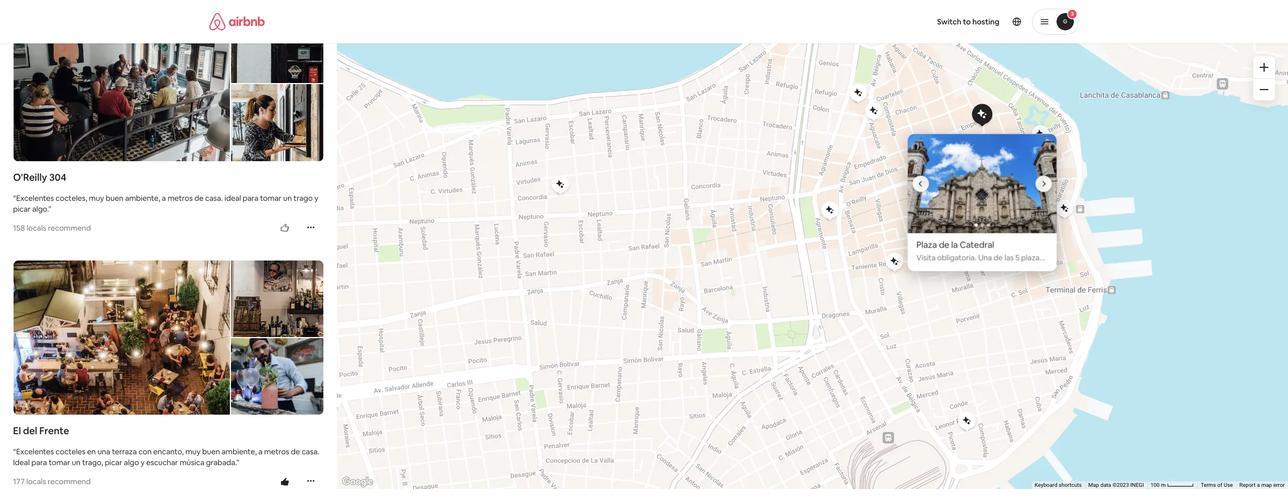 Task type: vqa. For each thing, say whether or not it's contained in the screenshot.
the a to the middle
yes



Task type: describe. For each thing, give the bounding box(es) containing it.
buen inside excelentes cocteles, muy buen ambiente, a metros de casa. ideal para tomar un trago y picar algo.
[[106, 193, 123, 203]]

el del frente link
[[13, 425, 324, 438]]

algo
[[124, 458, 139, 468]]

metros inside excelentes cocteles en una terraza con encanto, muy buen ambiente, a metros de casa. ideal para tomar un trago, picar algo y escuchar música grabada.
[[264, 448, 289, 457]]

un inside excelentes cocteles, muy buen ambiente, a metros de casa. ideal para tomar un trago y picar algo.
[[283, 193, 292, 203]]

map data ©2023 inegi
[[1089, 483, 1144, 489]]

y inside excelentes cocteles, muy buen ambiente, a metros de casa. ideal para tomar un trago y picar algo.
[[314, 193, 318, 203]]

158
[[13, 223, 25, 233]]

trago
[[294, 193, 313, 203]]

error
[[1274, 483, 1285, 489]]

de inside excelentes cocteles en una terraza con encanto, muy buen ambiente, a metros de casa. ideal para tomar un trago, picar algo y escuchar música grabada.
[[291, 448, 300, 457]]

177 locals recommend
[[13, 477, 91, 487]]

excelentes cocteles, muy buen ambiente, a metros de casa. ideal para tomar un trago y picar algo.
[[13, 193, 318, 214]]

more options, o'reilly 304 image
[[307, 223, 315, 232]]

keyboard shortcuts
[[1035, 483, 1082, 489]]

map region
[[244, 0, 1288, 490]]

o'reilly
[[13, 171, 47, 184]]

muy inside excelentes cocteles, muy buen ambiente, a metros de casa. ideal para tomar un trago y picar algo.
[[89, 193, 104, 203]]

map
[[1262, 483, 1272, 489]]

y inside excelentes cocteles en una terraza con encanto, muy buen ambiente, a metros de casa. ideal para tomar un trago, picar algo y escuchar música grabada.
[[141, 458, 145, 468]]

recommend for o'reilly 304
[[48, 223, 91, 233]]

del
[[23, 425, 37, 438]]

escuchar
[[146, 458, 178, 468]]

image 2 image
[[1057, 134, 1206, 233]]

report
[[1240, 483, 1256, 489]]

metros inside excelentes cocteles, muy buen ambiente, a metros de casa. ideal para tomar un trago y picar algo.
[[168, 193, 193, 203]]

en
[[87, 448, 96, 457]]

terms of use
[[1201, 483, 1233, 489]]

158 locals recommend
[[13, 223, 91, 233]]

switch
[[937, 17, 962, 27]]

use
[[1224, 483, 1233, 489]]

ideal
[[13, 458, 30, 468]]

tomar inside excelentes cocteles en una terraza con encanto, muy buen ambiente, a metros de casa. ideal para tomar un trago, picar algo y escuchar música grabada.
[[49, 458, 70, 468]]

2 vertical spatial a
[[1257, 483, 1260, 489]]

terraza
[[112, 448, 137, 457]]

shortcuts
[[1059, 483, 1082, 489]]

google image
[[340, 476, 376, 490]]

frente
[[39, 425, 69, 438]]

excelentes for 304
[[16, 193, 54, 203]]

para inside excelentes cocteles, muy buen ambiente, a metros de casa. ideal para tomar un trago y picar algo.
[[243, 193, 258, 203]]

ambiente, inside excelentes cocteles en una terraza con encanto, muy buen ambiente, a metros de casa. ideal para tomar un trago, picar algo y escuchar música grabada.
[[222, 448, 257, 457]]

excelentes for del
[[16, 448, 54, 457]]

a inside excelentes cocteles, muy buen ambiente, a metros de casa. ideal para tomar un trago y picar algo.
[[162, 193, 166, 203]]

177
[[13, 477, 25, 487]]

excelentes cocteles en una terraza con encanto, muy buen ambiente, a metros de casa. ideal para tomar un trago, picar algo y escuchar música grabada.
[[13, 448, 319, 468]]

para inside excelentes cocteles en una terraza con encanto, muy buen ambiente, a metros de casa. ideal para tomar un trago, picar algo y escuchar música grabada.
[[31, 458, 47, 468]]

o'reilly 304
[[13, 171, 66, 184]]

de inside excelentes cocteles, muy buen ambiente, a metros de casa. ideal para tomar un trago y picar algo.
[[194, 193, 204, 203]]

grabada.
[[206, 458, 236, 468]]

cocteles
[[56, 448, 85, 457]]

to
[[963, 17, 971, 27]]

picar inside excelentes cocteles en una terraza con encanto, muy buen ambiente, a metros de casa. ideal para tomar un trago, picar algo y escuchar música grabada.
[[105, 458, 122, 468]]

o'reilly 304 link
[[13, 171, 324, 184]]



Task type: locate. For each thing, give the bounding box(es) containing it.
a inside excelentes cocteles en una terraza con encanto, muy buen ambiente, a metros de casa. ideal para tomar un trago, picar algo y escuchar música grabada.
[[258, 448, 263, 457]]

encanto,
[[153, 448, 184, 457]]

0 horizontal spatial picar
[[13, 204, 31, 214]]

excelentes inside excelentes cocteles, muy buen ambiente, a metros de casa. ideal para tomar un trago y picar algo.
[[16, 193, 54, 203]]

of
[[1218, 483, 1223, 489]]

excelentes up ideal
[[16, 448, 54, 457]]

casa. inside excelentes cocteles en una terraza con encanto, muy buen ambiente, a metros de casa. ideal para tomar un trago, picar algo y escuchar música grabada.
[[302, 448, 319, 457]]

1 excelentes from the top
[[16, 193, 54, 203]]

1 horizontal spatial tomar
[[260, 193, 282, 203]]

cocteles,
[[56, 193, 87, 203]]

2 horizontal spatial a
[[1257, 483, 1260, 489]]

hosting
[[973, 17, 1000, 27]]

buen
[[106, 193, 123, 203], [202, 448, 220, 457]]

304
[[49, 171, 66, 184]]

recommend down cocteles
[[48, 477, 91, 487]]

metros down o'reilly 304 link
[[168, 193, 193, 203]]

1 horizontal spatial buen
[[202, 448, 220, 457]]

0 vertical spatial ambiente,
[[125, 193, 160, 203]]

image 1 image
[[908, 134, 1057, 233], [908, 134, 1057, 233]]

metros
[[168, 193, 193, 203], [264, 448, 289, 457]]

1 vertical spatial metros
[[264, 448, 289, 457]]

ambiente, up grabada.
[[222, 448, 257, 457]]

1 horizontal spatial muy
[[185, 448, 201, 457]]

terms of use link
[[1201, 483, 1233, 489]]

0 horizontal spatial metros
[[168, 193, 193, 203]]

©2023
[[1113, 483, 1129, 489]]

100 m button
[[1147, 482, 1198, 490]]

more options, el del frente image
[[307, 477, 315, 486]]

locals for del
[[26, 477, 46, 487]]

trago,
[[82, 458, 103, 468]]

un
[[283, 193, 292, 203], [72, 458, 81, 468]]

0 vertical spatial buen
[[106, 193, 123, 203]]

1 horizontal spatial picar
[[105, 458, 122, 468]]

1 vertical spatial a
[[258, 448, 263, 457]]

picar left algo.
[[13, 204, 31, 214]]

y
[[314, 193, 318, 203], [141, 458, 145, 468]]

recommend
[[48, 223, 91, 233], [48, 477, 91, 487]]

con
[[139, 448, 152, 457]]

1 vertical spatial picar
[[105, 458, 122, 468]]

0 horizontal spatial de
[[194, 193, 204, 203]]

0 vertical spatial un
[[283, 193, 292, 203]]

terms
[[1201, 483, 1216, 489]]

0 horizontal spatial un
[[72, 458, 81, 468]]

0 vertical spatial excelentes
[[16, 193, 54, 203]]

excelentes inside excelentes cocteles en una terraza con encanto, muy buen ambiente, a metros de casa. ideal para tomar un trago, picar algo y escuchar música grabada.
[[16, 448, 54, 457]]

excelentes
[[16, 193, 54, 203], [16, 448, 54, 457]]

muy
[[89, 193, 104, 203], [185, 448, 201, 457]]

buen up grabada.
[[202, 448, 220, 457]]

1 horizontal spatial de
[[291, 448, 300, 457]]

0 vertical spatial para
[[243, 193, 258, 203]]

plaza de la catedral group
[[908, 134, 1206, 271]]

tomar left trago at the top left of page
[[260, 193, 282, 203]]

recommend down cocteles,
[[48, 223, 91, 233]]

un left trago at the top left of page
[[283, 193, 292, 203]]

0 vertical spatial metros
[[168, 193, 193, 203]]

0 vertical spatial recommend
[[48, 223, 91, 233]]

zoom in image
[[1260, 63, 1269, 72]]

0 horizontal spatial y
[[141, 458, 145, 468]]

100
[[1151, 483, 1160, 489]]

locals right 177
[[26, 477, 46, 487]]

mark as helpful, o'reilly 304 image
[[280, 224, 289, 233]]

2 locals from the top
[[26, 477, 46, 487]]

1 vertical spatial para
[[31, 458, 47, 468]]

0 vertical spatial y
[[314, 193, 318, 203]]

1 horizontal spatial ambiente,
[[222, 448, 257, 457]]

muy right cocteles,
[[89, 193, 104, 203]]

a
[[162, 193, 166, 203], [258, 448, 263, 457], [1257, 483, 1260, 489]]

3 button
[[1032, 9, 1079, 35]]

1 horizontal spatial casa.
[[302, 448, 319, 457]]

1 vertical spatial muy
[[185, 448, 201, 457]]

para
[[243, 193, 258, 203], [31, 458, 47, 468]]

1 vertical spatial locals
[[26, 477, 46, 487]]

0 horizontal spatial casa.
[[205, 193, 223, 203]]

el
[[13, 425, 21, 438]]

casa. inside excelentes cocteles, muy buen ambiente, a metros de casa. ideal para tomar un trago y picar algo.
[[205, 193, 223, 203]]

zoom out image
[[1260, 85, 1269, 94]]

100 m
[[1151, 483, 1167, 489]]

switch to hosting link
[[931, 10, 1006, 33]]

ambiente,
[[125, 193, 160, 203], [222, 448, 257, 457]]

excelentes up algo.
[[16, 193, 54, 203]]

picar inside excelentes cocteles, muy buen ambiente, a metros de casa. ideal para tomar un trago y picar algo.
[[13, 204, 31, 214]]

casa.
[[205, 193, 223, 203], [302, 448, 319, 457]]

casa. up more options, el del frente icon
[[302, 448, 319, 457]]

1 vertical spatial excelentes
[[16, 448, 54, 457]]

casa. left ideal
[[205, 193, 223, 203]]

0 horizontal spatial buen
[[106, 193, 123, 203]]

muy up música
[[185, 448, 201, 457]]

y down con
[[141, 458, 145, 468]]

0 horizontal spatial para
[[31, 458, 47, 468]]

algo.
[[32, 204, 48, 214]]

0 vertical spatial tomar
[[260, 193, 282, 203]]

locals right 158
[[27, 223, 46, 233]]

0 horizontal spatial a
[[162, 193, 166, 203]]

0 vertical spatial picar
[[13, 204, 31, 214]]

de
[[194, 193, 204, 203], [291, 448, 300, 457]]

1 horizontal spatial para
[[243, 193, 258, 203]]

1 horizontal spatial y
[[314, 193, 318, 203]]

2 excelentes from the top
[[16, 448, 54, 457]]

buen inside excelentes cocteles en una terraza con encanto, muy buen ambiente, a metros de casa. ideal para tomar un trago, picar algo y escuchar música grabada.
[[202, 448, 220, 457]]

0 horizontal spatial tomar
[[49, 458, 70, 468]]

1 vertical spatial ambiente,
[[222, 448, 257, 457]]

0 horizontal spatial ambiente,
[[125, 193, 160, 203]]

locals for 304
[[27, 223, 46, 233]]

un down cocteles
[[72, 458, 81, 468]]

data
[[1101, 483, 1111, 489]]

m
[[1161, 483, 1166, 489]]

buen right cocteles,
[[106, 193, 123, 203]]

0 vertical spatial muy
[[89, 193, 104, 203]]

1 vertical spatial tomar
[[49, 458, 70, 468]]

1 vertical spatial buen
[[202, 448, 220, 457]]

1 locals from the top
[[27, 223, 46, 233]]

locals
[[27, 223, 46, 233], [26, 477, 46, 487]]

1 horizontal spatial un
[[283, 193, 292, 203]]

switch to hosting
[[937, 17, 1000, 27]]

inegi
[[1131, 483, 1144, 489]]

ideal
[[225, 193, 241, 203]]

tomar
[[260, 193, 282, 203], [49, 458, 70, 468]]

ambiente, inside excelentes cocteles, muy buen ambiente, a metros de casa. ideal para tomar un trago y picar algo.
[[125, 193, 160, 203]]

1 vertical spatial casa.
[[302, 448, 319, 457]]

metros up undo mark as helpful, el del frente 'icon'
[[264, 448, 289, 457]]

0 vertical spatial a
[[162, 193, 166, 203]]

keyboard
[[1035, 483, 1058, 489]]

1 vertical spatial y
[[141, 458, 145, 468]]

1 vertical spatial recommend
[[48, 477, 91, 487]]

0 horizontal spatial muy
[[89, 193, 104, 203]]

1 horizontal spatial a
[[258, 448, 263, 457]]

tomar down cocteles
[[49, 458, 70, 468]]

report a map error link
[[1240, 483, 1285, 489]]

keyboard shortcuts button
[[1035, 482, 1082, 490]]

0 vertical spatial de
[[194, 193, 204, 203]]

ambiente, down o'reilly 304 link
[[125, 193, 160, 203]]

picar down una
[[105, 458, 122, 468]]

1 vertical spatial de
[[291, 448, 300, 457]]

un inside excelentes cocteles en una terraza con encanto, muy buen ambiente, a metros de casa. ideal para tomar un trago, picar algo y escuchar música grabada.
[[72, 458, 81, 468]]

tomar inside excelentes cocteles, muy buen ambiente, a metros de casa. ideal para tomar un trago y picar algo.
[[260, 193, 282, 203]]

el del frente
[[13, 425, 69, 438]]

1 horizontal spatial metros
[[264, 448, 289, 457]]

música
[[180, 458, 204, 468]]

una
[[98, 448, 110, 457]]

0 vertical spatial casa.
[[205, 193, 223, 203]]

1 vertical spatial un
[[72, 458, 81, 468]]

recommend for el del frente
[[48, 477, 91, 487]]

profile element
[[657, 0, 1079, 43]]

muy inside excelentes cocteles en una terraza con encanto, muy buen ambiente, a metros de casa. ideal para tomar un trago, picar algo y escuchar música grabada.
[[185, 448, 201, 457]]

3
[[1071, 10, 1074, 17]]

report a map error
[[1240, 483, 1285, 489]]

picar
[[13, 204, 31, 214], [105, 458, 122, 468]]

0 vertical spatial locals
[[27, 223, 46, 233]]

map
[[1089, 483, 1099, 489]]

undo mark as helpful, el del frente image
[[280, 478, 289, 487]]

y right trago at the top left of page
[[314, 193, 318, 203]]



